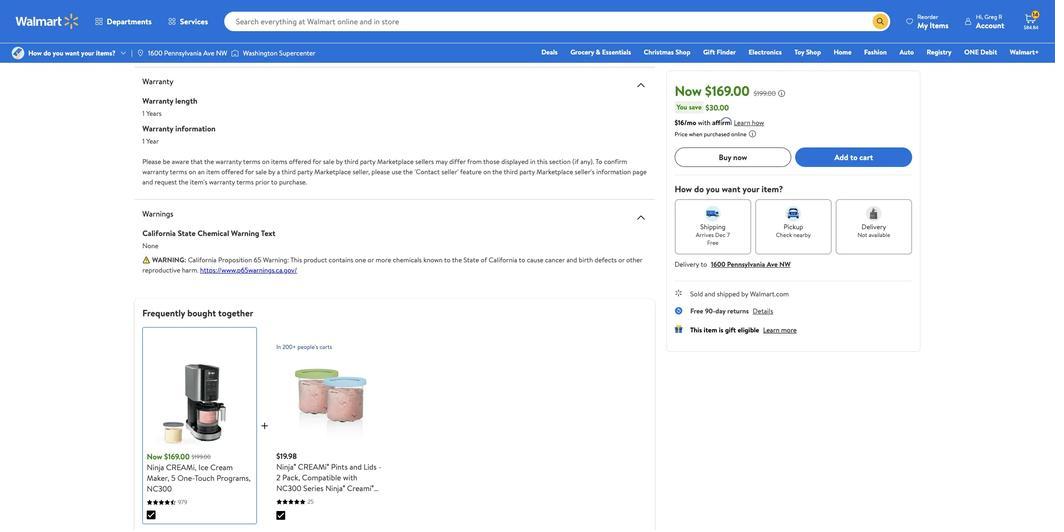 Task type: describe. For each thing, give the bounding box(es) containing it.
$19.98 ninja® creami® pints and lids - 2 pack, compatible with nc300 series ninja® creami® ice cream maker, xskplid2cd
[[276, 451, 382, 505]]

the down those
[[492, 167, 502, 177]]

0 horizontal spatial for
[[245, 167, 254, 177]]

0 vertical spatial information
[[175, 123, 216, 134]]

section
[[549, 157, 571, 167]]

maker, inside $19.98 ninja® creami® pints and lids - 2 pack, compatible with nc300 series ninja® creami® ice cream maker, xskplid2cd
[[313, 494, 335, 505]]

now for now $169.00 $199.00 ninja creami, ice cream maker, 5 one-touch programs, nc300
[[147, 452, 162, 463]]

1 horizontal spatial third
[[344, 157, 358, 167]]

this inside california proposition 65 warning: this product contains one or more chemicals known to the state of california to cause cancer and birth defects or other reproductive harm.
[[290, 255, 302, 265]]

inches
[[198, 45, 217, 55]]

free inside shipping arrives dec 7 free
[[707, 239, 719, 247]]

text
[[261, 228, 275, 239]]

0 vertical spatial sale
[[323, 157, 334, 167]]

toy shop
[[794, 47, 821, 57]]

with inside $19.98 ninja® creami® pints and lids - 2 pack, compatible with nc300 series ninja® creami® ice cream maker, xskplid2cd
[[343, 473, 357, 484]]

one debit
[[964, 47, 997, 57]]

gift
[[703, 47, 715, 57]]

shop for christmas shop
[[675, 47, 690, 57]]

one
[[964, 47, 979, 57]]

deals link
[[537, 47, 562, 58]]

0 vertical spatial 1600
[[148, 48, 162, 58]]

of
[[481, 255, 487, 265]]

$30.00
[[706, 102, 729, 113]]

nc300 inside now $169.00 $199.00 ninja creami, ice cream maker, 5 one-touch programs, nc300
[[147, 484, 172, 495]]

intent image for delivery image
[[866, 206, 882, 222]]

(if
[[572, 157, 579, 167]]

hi, greg r account
[[976, 12, 1004, 30]]

years
[[146, 109, 162, 118]]

warning image
[[142, 256, 150, 264]]

free 90-day returns details
[[690, 307, 773, 316]]

12.07
[[142, 45, 157, 55]]

xskplid2cd
[[337, 494, 382, 505]]

$16/mo with
[[675, 118, 710, 128]]

the left item's
[[179, 177, 188, 187]]

none
[[142, 241, 159, 251]]

1 horizontal spatial item
[[704, 326, 717, 335]]

how do you want your items?
[[28, 48, 116, 58]]

0 vertical spatial $199.00
[[754, 89, 776, 98]]

reproductive
[[142, 266, 180, 275]]

walmart.com
[[750, 290, 789, 299]]

in
[[276, 343, 281, 352]]

1 horizontal spatial learn
[[763, 326, 780, 335]]

1600 pennsylvania ave nw button
[[711, 260, 791, 270]]

1 vertical spatial this
[[690, 326, 702, 335]]

returns
[[727, 307, 749, 316]]

0 vertical spatial ninja®
[[276, 462, 296, 473]]

purchased
[[704, 130, 730, 138]]

do for how do you want your items?
[[43, 48, 51, 58]]

5
[[171, 473, 175, 484]]

affirm image
[[712, 117, 732, 125]]

auto
[[900, 47, 914, 57]]

to inside button
[[850, 152, 858, 163]]

(l
[[251, 32, 258, 42]]

0 vertical spatial warranty
[[216, 157, 242, 167]]

search icon image
[[877, 18, 884, 25]]

please
[[371, 167, 390, 177]]

pickup
[[784, 222, 803, 232]]

0 horizontal spatial marketplace
[[314, 167, 351, 177]]

|
[[131, 48, 133, 58]]

california for state
[[142, 228, 176, 239]]

ninja
[[147, 463, 164, 473]]

0 horizontal spatial ave
[[203, 48, 214, 58]]

item inside please be aware that the warranty terms on items offered for sale by third party marketplace sellers may differ from those displayed in this section (if any). to confirm warranty terms on an item offered for sale by a third party marketplace seller, please use the 'contact seller' feature on the third party marketplace seller's information page and request the item's warranty terms prior to purchase.
[[206, 167, 220, 177]]

request
[[155, 177, 177, 187]]

buy now button
[[675, 148, 791, 167]]

learn how button
[[734, 118, 764, 128]]

$169.00 for now $169.00
[[705, 81, 750, 100]]

$199.00 inside now $169.00 $199.00 ninja creami, ice cream maker, 5 one-touch programs, nc300
[[192, 453, 211, 461]]

1 horizontal spatial 1600
[[711, 260, 725, 270]]

details button
[[753, 307, 773, 316]]

warning:
[[152, 255, 188, 265]]

home
[[834, 47, 852, 57]]

washington supercenter
[[243, 48, 316, 58]]

1 vertical spatial warranty
[[142, 167, 168, 177]]

may
[[436, 157, 448, 167]]

you for how do you want your item?
[[706, 183, 720, 196]]

2 or from the left
[[618, 255, 625, 265]]

2 horizontal spatial third
[[504, 167, 518, 177]]

washington
[[243, 48, 278, 58]]

2 1 from the top
[[142, 137, 145, 146]]

learn more about strikethrough prices image
[[778, 90, 786, 98]]

programs,
[[216, 473, 251, 484]]

2 horizontal spatial on
[[483, 167, 491, 177]]

chemical
[[197, 228, 229, 239]]

arrives
[[696, 231, 714, 239]]

0 horizontal spatial third
[[282, 167, 296, 177]]

1 or from the left
[[368, 255, 374, 265]]

x right 6.52
[[177, 45, 181, 55]]

1600 pennsylvania ave nw
[[148, 48, 227, 58]]

1 vertical spatial ninja®
[[325, 484, 345, 494]]

0 vertical spatial pennsylvania
[[164, 48, 202, 58]]

your for item?
[[743, 183, 759, 196]]

in 200+ people's carts
[[276, 343, 332, 352]]

one debit link
[[960, 47, 1002, 58]]

lb
[[155, 17, 160, 27]]

your for items?
[[81, 48, 94, 58]]

Walmart Site-Wide search field
[[224, 12, 890, 31]]

california for proposition
[[188, 255, 217, 265]]

people's
[[297, 343, 318, 352]]

account
[[976, 20, 1004, 30]]

learn inside button
[[734, 118, 750, 128]]

2 horizontal spatial marketplace
[[537, 167, 573, 177]]

90-
[[705, 307, 715, 316]]

the right use
[[403, 167, 413, 177]]

departments
[[107, 16, 152, 27]]

known
[[423, 255, 443, 265]]

65
[[254, 255, 261, 265]]

how do you want your item?
[[675, 183, 783, 196]]

15.95
[[182, 45, 197, 55]]

2 vertical spatial by
[[741, 290, 748, 299]]

ninja® creami® pints and lids - 2 pack, compatible with nc300 series ninja® creami® ice cream maker, xskplid2cd image
[[284, 357, 375, 448]]

1 vertical spatial sale
[[255, 167, 267, 177]]

warning:
[[263, 255, 289, 265]]

this item is gift eligible learn more
[[690, 326, 797, 335]]

one-
[[177, 473, 195, 484]]

state inside california state chemical warning text none
[[178, 228, 196, 239]]

0 vertical spatial offered
[[289, 157, 311, 167]]

in
[[530, 157, 535, 167]]

finder
[[717, 47, 736, 57]]

how
[[752, 118, 764, 128]]

feature
[[460, 167, 482, 177]]

displayed
[[501, 157, 529, 167]]

1 vertical spatial by
[[268, 167, 275, 177]]

to left cause
[[519, 255, 525, 265]]

0 vertical spatial nw
[[216, 48, 227, 58]]

seller'
[[441, 167, 459, 177]]

day
[[715, 307, 726, 316]]

1 horizontal spatial more
[[781, 326, 797, 335]]

and inside please be aware that the warranty terms on items offered for sale by third party marketplace sellers may differ from those displayed in this section (if any). to confirm warranty terms on an item offered for sale by a third party marketplace seller, please use the 'contact seller' feature on the third party marketplace seller's information page and request the item's warranty terms prior to purchase.
[[142, 177, 153, 187]]

1 horizontal spatial on
[[262, 157, 269, 167]]

essentials
[[602, 47, 631, 57]]

2 horizontal spatial california
[[489, 255, 517, 265]]

add to cart
[[834, 152, 873, 163]]

warranty information
[[142, 123, 216, 134]]

shipping
[[700, 222, 726, 232]]

grocery
[[570, 47, 594, 57]]

the inside california proposition 65 warning: this product contains one or more chemicals known to the state of california to cause cancer and birth defects or other reproductive harm.
[[452, 255, 462, 265]]

0 vertical spatial with
[[698, 118, 710, 128]]

nc300 inside $19.98 ninja® creami® pints and lids - 2 pack, compatible with nc300 series ninja® creami® ice cream maker, xskplid2cd
[[276, 484, 301, 494]]

add to cart button
[[795, 148, 912, 167]]

creami®
[[298, 462, 329, 473]]

1 vertical spatial offered
[[221, 167, 244, 177]]

weight
[[210, 4, 234, 15]]

Search search field
[[224, 12, 890, 31]]

carts
[[320, 343, 332, 352]]

delivery for to
[[675, 260, 699, 270]]

intent image for pickup image
[[786, 206, 801, 222]]

cream inside $19.98 ninja® creami® pints and lids - 2 pack, compatible with nc300 series ninja® creami® ice cream maker, xskplid2cd
[[288, 494, 311, 505]]

year
[[146, 137, 159, 146]]

reorder
[[917, 12, 938, 21]]

gift finder
[[703, 47, 736, 57]]

0 horizontal spatial on
[[189, 167, 196, 177]]

electronics
[[749, 47, 782, 57]]

x left 6.52
[[158, 45, 162, 55]]

seller's
[[575, 167, 595, 177]]

delivery to 1600 pennsylvania ave nw
[[675, 260, 791, 270]]

price
[[675, 130, 688, 138]]

 image for washington supercenter
[[231, 48, 239, 58]]

2 vertical spatial terms
[[236, 177, 254, 187]]

cart
[[859, 152, 873, 163]]

christmas shop
[[644, 47, 690, 57]]

delivery for not
[[862, 222, 886, 232]]

2 vertical spatial warranty
[[209, 177, 235, 187]]



Task type: vqa. For each thing, say whether or not it's contained in the screenshot.
Act.
no



Task type: locate. For each thing, give the bounding box(es) containing it.
shop for toy shop
[[806, 47, 821, 57]]

want for items?
[[65, 48, 79, 58]]

how for how do you want your items?
[[28, 48, 42, 58]]

departments button
[[87, 10, 160, 33]]

$19.98
[[276, 451, 297, 462]]

services
[[180, 16, 208, 27]]

nw
[[216, 48, 227, 58], [779, 260, 791, 270]]

maker, inside now $169.00 $199.00 ninja creami, ice cream maker, 5 one-touch programs, nc300
[[147, 473, 169, 484]]

1 warranty from the top
[[142, 76, 173, 87]]

1 horizontal spatial ave
[[767, 260, 778, 270]]

1 horizontal spatial information
[[596, 167, 631, 177]]

1 vertical spatial item
[[704, 326, 717, 335]]

0 horizontal spatial you
[[53, 48, 63, 58]]

None checkbox
[[276, 512, 285, 521]]

2 warranty from the top
[[142, 96, 173, 106]]

0 vertical spatial by
[[336, 157, 343, 167]]

ninja creami, ice cream maker, 5 one-touch programs, nc300 image
[[154, 357, 245, 448]]

with left lids
[[343, 473, 357, 484]]

pints
[[331, 462, 348, 473]]

shop
[[675, 47, 690, 57], [806, 47, 821, 57]]

marketplace up use
[[377, 157, 414, 167]]

ice inside now $169.00 $199.00 ninja creami, ice cream maker, 5 one-touch programs, nc300
[[198, 463, 208, 473]]

terms down aware
[[170, 167, 187, 177]]

 image down walmart image
[[12, 47, 24, 59]]

0 vertical spatial item
[[206, 167, 220, 177]]

0 vertical spatial assembled
[[142, 4, 179, 15]]

you for how do you want your items?
[[53, 48, 63, 58]]

ave
[[203, 48, 214, 58], [767, 260, 778, 270]]

1 horizontal spatial party
[[360, 157, 375, 167]]

0 horizontal spatial sale
[[255, 167, 267, 177]]

1 horizontal spatial by
[[336, 157, 343, 167]]

items
[[271, 157, 287, 167]]

eligible
[[738, 326, 759, 335]]

warranty for warranty length 1 years
[[142, 96, 173, 106]]

0 horizontal spatial nc300
[[147, 484, 172, 495]]

1 vertical spatial you
[[706, 183, 720, 196]]

those
[[483, 157, 500, 167]]

a
[[277, 167, 280, 177]]

is
[[719, 326, 723, 335]]

now up the you
[[675, 81, 702, 100]]

0 vertical spatial learn
[[734, 118, 750, 128]]

now $169.00
[[675, 81, 750, 100]]

intent image for shipping image
[[705, 206, 721, 222]]

terms left prior at the top left of page
[[236, 177, 254, 187]]

ninja® left creami®
[[276, 462, 296, 473]]

length
[[175, 96, 197, 106]]

state inside california proposition 65 warning: this product contains one or more chemicals known to the state of california to cause cancer and birth defects or other reproductive harm.
[[464, 255, 479, 265]]

1 vertical spatial more
[[781, 326, 797, 335]]

shop right christmas
[[675, 47, 690, 57]]

$199.00 left learn more about strikethrough prices image
[[754, 89, 776, 98]]

on left an
[[189, 167, 196, 177]]

to left the cart
[[850, 152, 858, 163]]

0 horizontal spatial ninja®
[[276, 462, 296, 473]]

warranty image
[[635, 79, 647, 91]]

0 vertical spatial cream
[[210, 463, 233, 473]]

assembled down lb
[[142, 32, 179, 42]]

1 horizontal spatial pennsylvania
[[727, 260, 765, 270]]

want down buy now button
[[722, 183, 740, 196]]

1 horizontal spatial $169.00
[[705, 81, 750, 100]]

2 vertical spatial warranty
[[142, 123, 173, 134]]

1 vertical spatial free
[[690, 307, 703, 316]]

how for how do you want your item?
[[675, 183, 692, 196]]

x right the "(l"
[[260, 32, 264, 42]]

to
[[850, 152, 858, 163], [271, 177, 278, 187], [444, 255, 451, 265], [519, 255, 525, 265], [701, 260, 707, 270]]

now for now $169.00
[[675, 81, 702, 100]]

product
[[181, 4, 208, 15], [181, 32, 208, 42]]

learn up online
[[734, 118, 750, 128]]

learn more button
[[763, 326, 797, 335]]

nw down dimensions
[[216, 48, 227, 58]]

product up services
[[181, 4, 208, 15]]

legal information image
[[749, 130, 756, 138]]

 image
[[12, 47, 24, 59], [231, 48, 239, 58]]

$199.00 up touch
[[192, 453, 211, 461]]

your left item?
[[743, 183, 759, 196]]

or left other at the right of page
[[618, 255, 625, 265]]

do for how do you want your item?
[[694, 183, 704, 196]]

to down arrives
[[701, 260, 707, 270]]

or right one
[[368, 255, 374, 265]]

0 horizontal spatial learn
[[734, 118, 750, 128]]

delivery up sold
[[675, 260, 699, 270]]

party up purchase.
[[297, 167, 313, 177]]

delivery
[[862, 222, 886, 232], [675, 260, 699, 270]]

0 horizontal spatial by
[[268, 167, 275, 177]]

0 horizontal spatial want
[[65, 48, 79, 58]]

14
[[1033, 10, 1038, 19]]

0 horizontal spatial item
[[206, 167, 220, 177]]

1 horizontal spatial  image
[[231, 48, 239, 58]]

be
[[163, 157, 170, 167]]

0 vertical spatial how
[[28, 48, 42, 58]]

you up intent image for shipping
[[706, 183, 720, 196]]

california up the harm.
[[188, 255, 217, 265]]

walmart image
[[16, 14, 79, 29]]

0 horizontal spatial now
[[147, 452, 162, 463]]

1 product from the top
[[181, 4, 208, 15]]

$169.00 up "$30.00"
[[705, 81, 750, 100]]

party up seller,
[[360, 157, 375, 167]]

the right the known
[[452, 255, 462, 265]]

2 shop from the left
[[806, 47, 821, 57]]

0 vertical spatial product
[[181, 4, 208, 15]]

registry link
[[922, 47, 956, 58]]

you save $30.00
[[677, 102, 729, 113]]

sold and shipped by walmart.com
[[690, 290, 789, 299]]

ice right one-
[[198, 463, 208, 473]]

and left request
[[142, 177, 153, 187]]

0 vertical spatial do
[[43, 48, 51, 58]]

defects
[[595, 255, 617, 265]]

now inside now $169.00 $199.00 ninja creami, ice cream maker, 5 one-touch programs, nc300
[[147, 452, 162, 463]]

ave right 15.95
[[203, 48, 214, 58]]

buy now
[[719, 152, 747, 163]]

warnings
[[142, 209, 173, 219]]

1 horizontal spatial how
[[675, 183, 692, 196]]

items?
[[96, 48, 116, 58]]

warranty up 'years'
[[142, 96, 173, 106]]

free left 90-
[[690, 307, 703, 316]]

1 vertical spatial now
[[147, 452, 162, 463]]

0 vertical spatial ave
[[203, 48, 214, 58]]

1 vertical spatial nw
[[779, 260, 791, 270]]

more inside california proposition 65 warning: this product contains one or more chemicals known to the state of california to cause cancer and birth defects or other reproductive harm.
[[376, 255, 391, 265]]

0 horizontal spatial california
[[142, 228, 176, 239]]

1 left year
[[142, 137, 145, 146]]

bought
[[187, 307, 216, 320]]

add
[[834, 152, 848, 163]]

other
[[626, 255, 642, 265]]

1 horizontal spatial do
[[694, 183, 704, 196]]

ave up walmart.com
[[767, 260, 778, 270]]

0 horizontal spatial ice
[[198, 463, 208, 473]]

more
[[376, 255, 391, 265], [781, 326, 797, 335]]

2 assembled from the top
[[142, 32, 179, 42]]

free down shipping
[[707, 239, 719, 247]]

want left "items?"
[[65, 48, 79, 58]]

3 warranty from the top
[[142, 123, 173, 134]]

1 horizontal spatial nw
[[779, 260, 791, 270]]

delivery down intent image for delivery
[[862, 222, 886, 232]]

0 horizontal spatial cream
[[210, 463, 233, 473]]

1 horizontal spatial marketplace
[[377, 157, 414, 167]]

warnings image
[[635, 212, 647, 224]]

1 horizontal spatial state
[[464, 255, 479, 265]]

this left the product
[[290, 255, 302, 265]]

you
[[677, 102, 687, 112]]

1 vertical spatial learn
[[763, 326, 780, 335]]

assembled
[[142, 4, 179, 15], [142, 32, 179, 42]]

pennsylvania
[[164, 48, 202, 58], [727, 260, 765, 270]]

for right items on the top
[[313, 157, 321, 167]]

0 horizontal spatial party
[[297, 167, 313, 177]]

1 assembled from the top
[[142, 4, 179, 15]]

0 horizontal spatial free
[[690, 307, 703, 316]]

ice inside $19.98 ninja® creami® pints and lids - 2 pack, compatible with nc300 series ninja® creami® ice cream maker, xskplid2cd
[[276, 494, 286, 505]]

$169.00 for now $169.00 $199.00 ninja creami, ice cream maker, 5 one-touch programs, nc300
[[164, 452, 190, 463]]

1 vertical spatial state
[[464, 255, 479, 265]]

with
[[698, 118, 710, 128], [343, 473, 357, 484]]

offered right an
[[221, 167, 244, 177]]

1 horizontal spatial this
[[690, 326, 702, 335]]

-
[[379, 462, 382, 473]]

ice
[[198, 463, 208, 473], [276, 494, 286, 505]]

and left lids
[[350, 462, 362, 473]]

https://www.p65warnings.ca.gov/
[[200, 266, 297, 275]]

information down confirm
[[596, 167, 631, 177]]

walmart+
[[1010, 47, 1039, 57]]

 image
[[136, 49, 144, 57]]

you down walmart image
[[53, 48, 63, 58]]

this
[[537, 157, 548, 167]]

third down displayed
[[504, 167, 518, 177]]

third right a
[[282, 167, 296, 177]]

cream inside now $169.00 $199.00 ninja creami, ice cream maker, 5 one-touch programs, nc300
[[210, 463, 233, 473]]

1 vertical spatial ave
[[767, 260, 778, 270]]

0 horizontal spatial $199.00
[[192, 453, 211, 461]]

2 product from the top
[[181, 32, 208, 42]]

to down a
[[271, 177, 278, 187]]

0 horizontal spatial state
[[178, 228, 196, 239]]

touch
[[195, 473, 215, 484]]

warning
[[231, 228, 259, 239]]

california right of
[[489, 255, 517, 265]]

free
[[707, 239, 719, 247], [690, 307, 703, 316]]

warranty up year
[[142, 123, 173, 134]]

sellers
[[415, 157, 434, 167]]

on left items on the top
[[262, 157, 269, 167]]

for left a
[[245, 167, 254, 177]]

maker, down compatible
[[313, 494, 335, 505]]

california inside california state chemical warning text none
[[142, 228, 176, 239]]

dec
[[715, 231, 726, 239]]

1 vertical spatial with
[[343, 473, 357, 484]]

do
[[43, 48, 51, 58], [694, 183, 704, 196]]

price when purchased online
[[675, 130, 747, 138]]

1 horizontal spatial $199.00
[[754, 89, 776, 98]]

and left birth
[[566, 255, 577, 265]]

pennsylvania down services popup button
[[164, 48, 202, 58]]

fashion link
[[860, 47, 891, 58]]

 image for how do you want your items?
[[12, 47, 24, 59]]

greg
[[984, 12, 997, 21]]

1 shop from the left
[[675, 47, 690, 57]]

proposition
[[218, 255, 252, 265]]

information down length
[[175, 123, 216, 134]]

1 horizontal spatial maker,
[[313, 494, 335, 505]]

0 vertical spatial $169.00
[[705, 81, 750, 100]]

contains
[[329, 255, 353, 265]]

warranty for warranty information
[[142, 123, 173, 134]]

registry
[[927, 47, 952, 57]]

0 vertical spatial 1
[[142, 109, 145, 118]]

that
[[191, 157, 203, 167]]

None checkbox
[[147, 511, 156, 520]]

0 vertical spatial state
[[178, 228, 196, 239]]

do down walmart image
[[43, 48, 51, 58]]

item?
[[762, 183, 783, 196]]

0 horizontal spatial this
[[290, 255, 302, 265]]

and right sold
[[705, 290, 715, 299]]

gifting made easy image
[[675, 326, 682, 333]]

warranty up warranty length 1 years at top
[[142, 76, 173, 87]]

frequently
[[142, 307, 185, 320]]

shop right toy
[[806, 47, 821, 57]]

want for item?
[[722, 183, 740, 196]]

0 horizontal spatial 1600
[[148, 48, 162, 58]]

1 vertical spatial want
[[722, 183, 740, 196]]

to right the known
[[444, 255, 451, 265]]

terms up prior at the top left of page
[[243, 157, 260, 167]]

to inside please be aware that the warranty terms on items offered for sale by third party marketplace sellers may differ from those displayed in this section (if any). to confirm warranty terms on an item offered for sale by a third party marketplace seller, please use the 'contact seller' feature on the third party marketplace seller's information page and request the item's warranty terms prior to purchase.
[[271, 177, 278, 187]]

1600 left 6.52
[[148, 48, 162, 58]]

want
[[65, 48, 79, 58], [722, 183, 740, 196]]

item's
[[190, 177, 207, 187]]

your left "items?"
[[81, 48, 94, 58]]

1 vertical spatial 1600
[[711, 260, 725, 270]]

0 vertical spatial want
[[65, 48, 79, 58]]

california
[[142, 228, 176, 239], [188, 255, 217, 265], [489, 255, 517, 265]]

product up 15.95
[[181, 32, 208, 42]]

grocery & essentials
[[570, 47, 631, 57]]

0 horizontal spatial nw
[[216, 48, 227, 58]]

state left 'chemical'
[[178, 228, 196, 239]]

$16/mo
[[675, 118, 696, 128]]

on down those
[[483, 167, 491, 177]]

more right eligible
[[781, 326, 797, 335]]

w
[[266, 32, 273, 42]]

this right "gifting made easy" icon
[[690, 326, 702, 335]]

0 horizontal spatial information
[[175, 123, 216, 134]]

with up "price when purchased online"
[[698, 118, 710, 128]]

nc300 left series
[[276, 484, 301, 494]]

1 inside warranty length 1 years
[[142, 109, 145, 118]]

0 vertical spatial now
[[675, 81, 702, 100]]

the right that
[[204, 157, 214, 167]]

x right w
[[274, 32, 278, 42]]

2 horizontal spatial party
[[519, 167, 535, 177]]

confirm
[[604, 157, 627, 167]]

nw down check
[[779, 260, 791, 270]]

on
[[262, 157, 269, 167], [189, 167, 196, 177], [483, 167, 491, 177]]

1 1 from the top
[[142, 109, 145, 118]]

0 vertical spatial terms
[[243, 157, 260, 167]]

frequently bought together
[[142, 307, 253, 320]]

marketplace down section
[[537, 167, 573, 177]]

0 horizontal spatial offered
[[221, 167, 244, 177]]

1600 down dec
[[711, 260, 725, 270]]

0 horizontal spatial delivery
[[675, 260, 699, 270]]

electronics link
[[744, 47, 786, 58]]

1 vertical spatial 1
[[142, 137, 145, 146]]

0 horizontal spatial your
[[81, 48, 94, 58]]

toy
[[794, 47, 804, 57]]

ice down 2
[[276, 494, 286, 505]]

an
[[198, 167, 205, 177]]

0 vertical spatial for
[[313, 157, 321, 167]]

offered right items on the top
[[289, 157, 311, 167]]

shipping arrives dec 7 free
[[696, 222, 730, 247]]

1 vertical spatial terms
[[170, 167, 187, 177]]

pennsylvania up sold and shipped by walmart.com
[[727, 260, 765, 270]]

1 horizontal spatial for
[[313, 157, 321, 167]]

fashion
[[864, 47, 887, 57]]

not
[[858, 231, 867, 239]]

item
[[206, 167, 220, 177], [704, 326, 717, 335]]

0 vertical spatial maker,
[[147, 473, 169, 484]]

services button
[[160, 10, 216, 33]]

information inside please be aware that the warranty terms on items offered for sale by third party marketplace sellers may differ from those displayed in this section (if any). to confirm warranty terms on an item offered for sale by a third party marketplace seller, please use the 'contact seller' feature on the third party marketplace seller's information page and request the item's warranty terms prior to purchase.
[[596, 167, 631, 177]]

toy shop link
[[790, 47, 825, 58]]

marketplace left seller,
[[314, 167, 351, 177]]

and inside $19.98 ninja® creami® pints and lids - 2 pack, compatible with nc300 series ninja® creami® ice cream maker, xskplid2cd
[[350, 462, 362, 473]]

$169.00 up the 5 in the bottom of the page
[[164, 452, 190, 463]]

cream down pack,
[[288, 494, 311, 505]]

and inside california proposition 65 warning: this product contains one or more chemicals known to the state of california to cause cancer and birth defects or other reproductive harm.
[[566, 255, 577, 265]]

compatible
[[302, 473, 341, 484]]

dimensions
[[210, 32, 249, 42]]

warranty inside warranty length 1 years
[[142, 96, 173, 106]]

0 horizontal spatial more
[[376, 255, 391, 265]]

0 vertical spatial more
[[376, 255, 391, 265]]

more right one
[[376, 255, 391, 265]]

1 vertical spatial product
[[181, 32, 208, 42]]

0 vertical spatial ice
[[198, 463, 208, 473]]

1 vertical spatial $169.00
[[164, 452, 190, 463]]

1 horizontal spatial offered
[[289, 157, 311, 167]]

warranty right item's
[[209, 177, 235, 187]]

0 vertical spatial warranty
[[142, 76, 173, 87]]

please
[[142, 157, 161, 167]]

 image down dimensions
[[231, 48, 239, 58]]

1 horizontal spatial ninja®
[[325, 484, 345, 494]]

warranty right that
[[216, 157, 242, 167]]

california proposition 65 warning: this product contains one or more chemicals known to the state of california to cause cancer and birth defects or other reproductive harm.
[[142, 255, 642, 275]]

0 vertical spatial you
[[53, 48, 63, 58]]

third up seller,
[[344, 157, 358, 167]]

party down in
[[519, 167, 535, 177]]

pickup check nearby
[[776, 222, 811, 239]]

1 horizontal spatial now
[[675, 81, 702, 100]]

warranty down the please
[[142, 167, 168, 177]]

$169.00 inside now $169.00 $199.00 ninja creami, ice cream maker, 5 one-touch programs, nc300
[[164, 452, 190, 463]]

creami,
[[166, 463, 197, 473]]

item left is
[[704, 326, 717, 335]]

nc300 down ninja
[[147, 484, 172, 495]]

chemicals
[[393, 255, 422, 265]]

learn down details button
[[763, 326, 780, 335]]

plus image
[[259, 421, 270, 432]]

do up shipping
[[694, 183, 704, 196]]

delivery inside delivery not available
[[862, 222, 886, 232]]

aware
[[172, 157, 189, 167]]

item right an
[[206, 167, 220, 177]]

california up none
[[142, 228, 176, 239]]

warranty for warranty
[[142, 76, 173, 87]]

ninja® down the pints
[[325, 484, 345, 494]]

prior
[[255, 177, 270, 187]]



